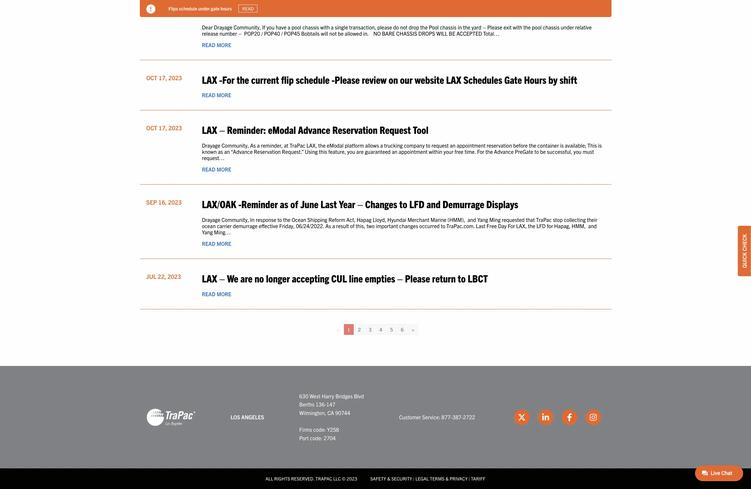 Task type: locate. For each thing, give the bounding box(es) containing it.
llc
[[333, 476, 341, 482]]

1 vertical spatial advance
[[494, 148, 514, 155]]

1 horizontal spatial please
[[405, 272, 430, 285]]

reservation
[[333, 123, 378, 136], [254, 148, 281, 155]]

0 horizontal spatial with
[[320, 24, 330, 30]]

and right collecting
[[588, 223, 597, 229]]

read more link for pool
[[202, 42, 231, 48]]

0 horizontal spatial for
[[222, 73, 235, 86]]

as down the reminder:
[[250, 142, 256, 149]]

drayage inside drayage community, as a reminder, at trapac lax, the emodal platform allows a trucking company to request an appointment reservation before the container is available; this is known as an "advance reservation request." using this feature, you are guaranteed an appointment within your free time. for the advance pregate to be successful, you must request…
[[202, 142, 221, 149]]

0 horizontal spatial &
[[387, 476, 391, 482]]

be right will
[[338, 30, 344, 37]]

0 horizontal spatial lfd
[[410, 198, 425, 211]]

schedules
[[464, 73, 503, 86]]

1 vertical spatial drayage
[[202, 142, 221, 149]]

877-
[[442, 414, 453, 421]]

1 horizontal spatial lfd
[[537, 223, 546, 229]]

1 horizontal spatial as
[[326, 223, 331, 229]]

to
[[426, 142, 431, 149], [535, 148, 539, 155], [400, 198, 408, 211], [278, 216, 282, 223], [441, 223, 446, 229], [458, 272, 466, 285]]

1 more from the top
[[217, 42, 231, 48]]

0 vertical spatial community,
[[234, 24, 261, 30]]

oct 17, 2023 inside lax -for the current flip schedule -please review on our website lax schedules gate hours by shift article
[[146, 74, 182, 82]]

1 with from the left
[[320, 24, 330, 30]]

allowed left no
[[345, 30, 362, 37]]

pool left read link at left
[[219, 5, 236, 18]]

2023 inside footer
[[347, 476, 357, 482]]

jul 22, 2023
[[146, 273, 181, 281]]

1 vertical spatial allowed
[[345, 30, 362, 37]]

1 vertical spatial under
[[561, 24, 574, 30]]

3 oct 17, 2023 from the top
[[146, 124, 182, 132]]

community, inside drayage community, as a reminder, at trapac lax, the emodal platform allows a trucking company to request an appointment reservation before the container is available; this is known as an "advance reservation request." using this feature, you are guaranteed an appointment within your free time. for the advance pregate to be successful, you must request…
[[222, 142, 249, 149]]

17, inside lax -for the current flip schedule -please review on our website lax schedules gate hours by shift article
[[159, 74, 167, 82]]

a
[[288, 24, 290, 30], [331, 24, 334, 30], [257, 142, 260, 149], [380, 142, 383, 149], [332, 223, 335, 229]]

1 & from the left
[[387, 476, 391, 482]]

please left review
[[335, 73, 360, 86]]

advance
[[298, 123, 330, 136], [494, 148, 514, 155]]

1 chassis from the left
[[303, 24, 319, 30]]

2023 inside lax – we are no longer accepting cul line empties – please return to lbct article
[[168, 273, 181, 281]]

read more link inside lax/oak -reminder as of june last year –  changes to lfd and demurrage displays article
[[202, 241, 231, 247]]

drayage right dear on the top of page
[[214, 24, 233, 30]]

drayage
[[214, 24, 233, 30], [202, 142, 221, 149], [202, 216, 221, 223]]

legal terms & privacy link
[[416, 476, 468, 482]]

read more inside lax – reminder: emodal advance reservation request tool article
[[202, 166, 231, 173]]

lax, inside drayage community, as a reminder, at trapac lax, the emodal platform allows a trucking company to request an appointment reservation before the container is available; this is known as an "advance reservation request." using this feature, you are guaranteed an appointment within your free time. for the advance pregate to be successful, you must request…
[[307, 142, 317, 149]]

2 horizontal spatial please
[[488, 24, 503, 30]]

advance up using
[[298, 123, 330, 136]]

lax, left this at the left top
[[307, 142, 317, 149]]

|
[[413, 476, 415, 482], [469, 476, 470, 482]]

«
[[337, 327, 340, 333]]

footer containing 630 west harry bridges blvd
[[0, 366, 751, 490]]

under left gate
[[198, 5, 210, 11]]

reservation inside drayage community, as a reminder, at trapac lax, the emodal platform allows a trucking company to request an appointment reservation before the container is available; this is known as an "advance reservation request." using this feature, you are guaranteed an appointment within your free time. for the advance pregate to be successful, you must request…
[[254, 148, 281, 155]]

yang left ming… at the left
[[202, 229, 213, 236]]

safety & security | legal terms & privacy | tariff
[[370, 476, 486, 482]]

2 & from the left
[[446, 476, 449, 482]]

read more link inside lax – we are no longer accepting cul line empties – please return to lbct article
[[202, 291, 231, 297]]

number
[[220, 30, 237, 37]]

read more inside lax – we are no longer accepting cul line empties – please return to lbct article
[[202, 291, 231, 297]]

last left free
[[476, 223, 486, 229]]

as
[[218, 148, 223, 155], [280, 198, 288, 211]]

1 horizontal spatial are
[[357, 148, 364, 155]]

community, left in
[[222, 216, 249, 223]]

not
[[400, 24, 408, 30], [330, 30, 337, 37]]

return
[[432, 272, 456, 285]]

oct for lax -for the current flip schedule -please review on our website lax schedules gate hours by shift
[[146, 74, 157, 82]]

drayage up request… at the left top of the page
[[202, 142, 221, 149]]

1 vertical spatial bobtails
[[301, 30, 320, 37]]

emodal up at
[[268, 123, 296, 136]]

0 vertical spatial pool
[[219, 5, 236, 18]]

– right year
[[358, 198, 363, 211]]

1 horizontal spatial as
[[280, 198, 288, 211]]

2023 inside lax – reminder: emodal advance reservation request tool article
[[169, 124, 182, 132]]

website
[[415, 73, 444, 86]]

and up marine
[[427, 198, 441, 211]]

2023 inside lax -for the current flip schedule -please review on our website lax schedules gate hours by shift article
[[169, 74, 182, 82]]

1 vertical spatial emodal
[[327, 142, 344, 149]]

lfd
[[410, 198, 425, 211], [537, 223, 546, 229]]

1 horizontal spatial lax,
[[516, 223, 527, 229]]

0 horizontal spatial pool
[[219, 5, 236, 18]]

3 17, from the top
[[159, 124, 167, 132]]

company
[[404, 142, 425, 149]]

tool
[[413, 123, 429, 136]]

community, left 'if'
[[234, 24, 261, 30]]

2 vertical spatial 17,
[[159, 124, 167, 132]]

0 vertical spatial are
[[357, 148, 364, 155]]

under left relative
[[561, 24, 574, 30]]

no
[[374, 30, 381, 37]]

3 link
[[365, 324, 375, 335]]

2 horizontal spatial and
[[588, 223, 597, 229]]

before
[[513, 142, 528, 149]]

-
[[219, 73, 222, 86], [332, 73, 335, 86], [238, 198, 242, 211]]

displays
[[487, 198, 519, 211]]

drayage inside dear drayage community, if you have a pool chassis with a single transaction, please do not drop the pool chassis in the yard – please exit with the pool chassis under relative release number –  pop20 / pop40 / pop45 bobtails will not be allowed in.    no bare chassis drops will be accepted total…
[[214, 24, 233, 30]]

with right exit
[[513, 24, 522, 30]]

are inside article
[[241, 272, 253, 285]]

1 vertical spatial schedule
[[296, 73, 330, 86]]

2 with from the left
[[513, 24, 522, 30]]

06/24/2022.
[[296, 223, 324, 229]]

/ right chassis
[[269, 5, 272, 18]]

reservation up platform
[[333, 123, 378, 136]]

1 horizontal spatial an
[[392, 148, 398, 155]]

| left tariff
[[469, 476, 470, 482]]

are left no
[[241, 272, 253, 285]]

0 horizontal spatial reservation
[[254, 148, 281, 155]]

bobtails left will
[[301, 30, 320, 37]]

an left "advance
[[224, 148, 230, 155]]

0 horizontal spatial yang
[[202, 229, 213, 236]]

1 horizontal spatial chassis
[[440, 24, 457, 30]]

drops
[[419, 30, 435, 37]]

for
[[547, 223, 553, 229]]

longer
[[266, 272, 290, 285]]

2023 inside the lax pool chassis / bobtails not allowed article
[[169, 6, 182, 14]]

lax for lax – reminder: emodal advance reservation request tool
[[202, 123, 217, 136]]

0 horizontal spatial advance
[[298, 123, 330, 136]]

current
[[251, 73, 279, 86]]

1 horizontal spatial pool
[[532, 24, 542, 30]]

tariff
[[471, 476, 486, 482]]

2023 for lax – we are no longer accepting cul line empties – please return to lbct
[[168, 273, 181, 281]]

0 horizontal spatial last
[[321, 198, 337, 211]]

0 horizontal spatial as
[[250, 142, 256, 149]]

review
[[362, 73, 387, 86]]

1 read more from the top
[[202, 42, 231, 48]]

0 vertical spatial trapac
[[290, 142, 305, 149]]

more inside the lax pool chassis / bobtails not allowed article
[[217, 42, 231, 48]]

day
[[498, 223, 507, 229]]

1 horizontal spatial be
[[540, 148, 546, 155]]

a right "allows"
[[380, 142, 383, 149]]

630 west harry bridges blvd berths 136-147 wilmington, ca 90744
[[299, 393, 364, 417]]

oct 17, 2023 for lax pool chassis / bobtails not allowed
[[146, 6, 182, 14]]

schedule right flips
[[179, 5, 197, 11]]

schedule inside article
[[296, 73, 330, 86]]

their
[[587, 216, 598, 223]]

chassis left will
[[303, 24, 319, 30]]

drayage up ming… at the left
[[202, 216, 221, 223]]

2 link
[[355, 324, 365, 335]]

1 vertical spatial reservation
[[254, 148, 281, 155]]

more inside lax – reminder: emodal advance reservation request tool article
[[217, 166, 231, 173]]

oct 17, 2023 for lax -for the current flip schedule -please review on our website lax schedules gate hours by shift
[[146, 74, 182, 82]]

y258
[[327, 427, 339, 433]]

be
[[338, 30, 344, 37], [540, 148, 546, 155]]

code:
[[313, 427, 326, 433], [310, 435, 323, 442]]

read more for –
[[202, 166, 231, 173]]

container
[[538, 142, 559, 149]]

as inside article
[[280, 198, 288, 211]]

bobtails inside dear drayage community, if you have a pool chassis with a single transaction, please do not drop the pool chassis in the yard – please exit with the pool chassis under relative release number –  pop20 / pop40 / pop45 bobtails will not be allowed in.    no bare chassis drops will be accepted total…
[[301, 30, 320, 37]]

schedule right flip on the left of the page
[[296, 73, 330, 86]]

terms
[[430, 476, 445, 482]]

trapac.com.
[[447, 223, 475, 229]]

you left the must
[[574, 148, 582, 155]]

1 horizontal spatial emodal
[[327, 142, 344, 149]]

4 read more link from the top
[[202, 241, 231, 247]]

trapac right at
[[290, 142, 305, 149]]

1 vertical spatial community,
[[222, 142, 249, 149]]

read inside lax -for the current flip schedule -please review on our website lax schedules gate hours by shift article
[[202, 92, 216, 98]]

& right terms
[[446, 476, 449, 482]]

of left june
[[291, 198, 298, 211]]

17, inside the lax pool chassis / bobtails not allowed article
[[159, 6, 167, 14]]

read more inside the lax pool chassis / bobtails not allowed article
[[202, 42, 231, 48]]

read more inside lax/oak -reminder as of june last year –  changes to lfd and demurrage displays article
[[202, 241, 231, 247]]

for inside drayage community, in response to the ocean shipping reform act, hapag lloyd, hyundai merchant marine (hmm),  and yang ming requested that trapac stop collecting their ocean carrier demurrage effective friday, 06/24/2022. as a result of this, two important changes occurred to trapac.com. last free day for lax, the lfd for hapag, hmm,  and yang ming…
[[508, 223, 515, 229]]

read more for pool
[[202, 42, 231, 48]]

» link
[[408, 324, 418, 335]]

bobtails
[[274, 5, 305, 18], [301, 30, 320, 37]]

2 oct 17, 2023 from the top
[[146, 74, 182, 82]]

community, for reminder
[[222, 216, 249, 223]]

will
[[437, 30, 448, 37]]

to up hyundai
[[400, 198, 408, 211]]

2 pool from the left
[[532, 24, 542, 30]]

under inside dear drayage community, if you have a pool chassis with a single transaction, please do not drop the pool chassis in the yard – please exit with the pool chassis under relative release number –  pop20 / pop40 / pop45 bobtails will not be allowed in.    no bare chassis drops will be accepted total…
[[561, 24, 574, 30]]

trapac
[[290, 142, 305, 149], [536, 216, 552, 223]]

oct 17, 2023 inside lax – reminder: emodal advance reservation request tool article
[[146, 124, 182, 132]]

ocean
[[202, 223, 216, 229]]

0 horizontal spatial please
[[335, 73, 360, 86]]

time.
[[465, 148, 476, 155]]

firms code:  y258 port code:  2704
[[299, 427, 339, 442]]

0 vertical spatial as
[[250, 142, 256, 149]]

you right feature,
[[347, 148, 355, 155]]

3 read more link from the top
[[202, 166, 231, 173]]

community, down the reminder:
[[222, 142, 249, 149]]

90744
[[335, 410, 350, 417]]

2 vertical spatial please
[[405, 272, 430, 285]]

an right request on the top right of the page
[[450, 142, 456, 149]]

bobtails up have
[[274, 5, 305, 18]]

3 chassis from the left
[[543, 24, 560, 30]]

on
[[389, 73, 398, 86]]

1 horizontal spatial -
[[238, 198, 242, 211]]

with left single
[[320, 24, 330, 30]]

1 vertical spatial as
[[280, 198, 288, 211]]

1 horizontal spatial with
[[513, 24, 522, 30]]

pool
[[219, 5, 236, 18], [429, 24, 439, 30]]

lax – reminder: emodal advance reservation request tool article
[[140, 117, 612, 185]]

are left "allows"
[[357, 148, 364, 155]]

oct 17, 2023 inside the lax pool chassis / bobtails not allowed article
[[146, 6, 182, 14]]

west
[[310, 393, 321, 400]]

2 read more link from the top
[[202, 92, 231, 98]]

17, inside lax – reminder: emodal advance reservation request tool article
[[159, 124, 167, 132]]

all
[[266, 476, 273, 482]]

0 vertical spatial of
[[291, 198, 298, 211]]

4 more from the top
[[217, 241, 231, 247]]

read more link inside the lax pool chassis / bobtails not allowed article
[[202, 42, 231, 48]]

oct for lax pool chassis / bobtails not allowed
[[146, 6, 157, 14]]

1 horizontal spatial pool
[[429, 24, 439, 30]]

1 oct 17, 2023 from the top
[[146, 6, 182, 14]]

pool right have
[[292, 24, 301, 30]]

/ left pop45
[[281, 30, 283, 37]]

trapac inside drayage community, in response to the ocean shipping reform act, hapag lloyd, hyundai merchant marine (hmm),  and yang ming requested that trapac stop collecting their ocean carrier demurrage effective friday, 06/24/2022. as a result of this, two important changes occurred to trapac.com. last free day for lax, the lfd for hapag, hmm,  and yang ming…
[[536, 216, 552, 223]]

not right do
[[400, 24, 408, 30]]

emodal left platform
[[327, 142, 344, 149]]

5 read more from the top
[[202, 291, 231, 297]]

read more link inside lax – reminder: emodal advance reservation request tool article
[[202, 166, 231, 173]]

/ right pop20
[[262, 30, 263, 37]]

bridges
[[336, 393, 353, 400]]

a inside drayage community, in response to the ocean shipping reform act, hapag lloyd, hyundai merchant marine (hmm),  and yang ming requested that trapac stop collecting their ocean carrier demurrage effective friday, 06/24/2022. as a result of this, two important changes occurred to trapac.com. last free day for lax, the lfd for hapag, hmm,  and yang ming…
[[332, 223, 335, 229]]

lax/oak
[[202, 198, 236, 211]]

more inside lax/oak -reminder as of june last year –  changes to lfd and demurrage displays article
[[217, 241, 231, 247]]

port
[[299, 435, 309, 442]]

drayage for lax/oak
[[202, 216, 221, 223]]

pool right exit
[[532, 24, 542, 30]]

and
[[427, 198, 441, 211], [468, 216, 476, 223], [588, 223, 597, 229]]

3 read more from the top
[[202, 166, 231, 173]]

to left lbct
[[458, 272, 466, 285]]

2 17, from the top
[[159, 74, 167, 82]]

– inside lax – reminder: emodal advance reservation request tool article
[[219, 123, 225, 136]]

0 vertical spatial yang
[[478, 216, 488, 223]]

– left the reminder:
[[219, 123, 225, 136]]

0 horizontal spatial trapac
[[290, 142, 305, 149]]

drayage inside drayage community, in response to the ocean shipping reform act, hapag lloyd, hyundai merchant marine (hmm),  and yang ming requested that trapac stop collecting their ocean carrier demurrage effective friday, 06/24/2022. as a result of this, two important changes occurred to trapac.com. last free day for lax, the lfd for hapag, hmm,  and yang ming…
[[202, 216, 221, 223]]

single
[[335, 24, 348, 30]]

code: up '2704' on the left bottom
[[313, 427, 326, 433]]

0 horizontal spatial of
[[291, 198, 298, 211]]

quick check link
[[738, 226, 751, 277]]

you
[[267, 24, 275, 30], [347, 148, 355, 155], [574, 148, 582, 155]]

be inside drayage community, as a reminder, at trapac lax, the emodal platform allows a trucking company to request an appointment reservation before the container is available; this is known as an "advance reservation request." using this feature, you are guaranteed an appointment within your free time. for the advance pregate to be successful, you must request…
[[540, 148, 546, 155]]

trapac right that
[[536, 216, 552, 223]]

0 horizontal spatial |
[[413, 476, 415, 482]]

1 horizontal spatial you
[[347, 148, 355, 155]]

flips
[[169, 5, 178, 11]]

exit
[[504, 24, 512, 30]]

2 horizontal spatial for
[[508, 223, 515, 229]]

is right this
[[598, 142, 602, 149]]

3 more from the top
[[217, 166, 231, 173]]

0 vertical spatial 17,
[[159, 6, 167, 14]]

– inside lax/oak -reminder as of june last year –  changes to lfd and demurrage displays article
[[358, 198, 363, 211]]

2023 inside lax/oak -reminder as of june last year –  changes to lfd and demurrage displays article
[[168, 199, 182, 206]]

lfd left for
[[537, 223, 546, 229]]

1 oct from the top
[[146, 6, 157, 14]]

5 more from the top
[[217, 291, 231, 297]]

oct inside the lax pool chassis / bobtails not allowed article
[[146, 6, 157, 14]]

5 read more link from the top
[[202, 291, 231, 297]]

as left result
[[326, 223, 331, 229]]

collecting
[[564, 216, 586, 223]]

please left exit
[[488, 24, 503, 30]]

0 horizontal spatial is
[[560, 142, 564, 149]]

1 vertical spatial be
[[540, 148, 546, 155]]

– right yard
[[483, 24, 486, 30]]

1 horizontal spatial last
[[476, 223, 486, 229]]

0 vertical spatial schedule
[[179, 5, 197, 11]]

as up the friday,
[[280, 198, 288, 211]]

1 horizontal spatial schedule
[[296, 73, 330, 86]]

- for current
[[219, 73, 222, 86]]

2 oct from the top
[[146, 74, 157, 82]]

free
[[455, 148, 464, 155]]

reserved.
[[291, 476, 315, 482]]

0 vertical spatial be
[[338, 30, 344, 37]]

2 vertical spatial for
[[508, 223, 515, 229]]

0 horizontal spatial -
[[219, 73, 222, 86]]

0 horizontal spatial schedule
[[179, 5, 197, 11]]

an right guaranteed
[[392, 148, 398, 155]]

transaction,
[[349, 24, 376, 30]]

of left the this,
[[350, 223, 355, 229]]

2 vertical spatial oct 17, 2023
[[146, 124, 182, 132]]

for inside article
[[222, 73, 235, 86]]

reservation left at
[[254, 148, 281, 155]]

to right pregate
[[535, 148, 539, 155]]

lax
[[202, 5, 217, 18], [202, 73, 217, 86], [446, 73, 462, 86], [202, 123, 217, 136], [202, 272, 217, 285]]

you right 'if'
[[267, 24, 275, 30]]

0 horizontal spatial appointment
[[399, 148, 428, 155]]

1 horizontal spatial yang
[[478, 216, 488, 223]]

pool inside dear drayage community, if you have a pool chassis with a single transaction, please do not drop the pool chassis in the yard – please exit with the pool chassis under relative release number –  pop20 / pop40 / pop45 bobtails will not be allowed in.    no bare chassis drops will be accepted total…
[[429, 24, 439, 30]]

be inside dear drayage community, if you have a pool chassis with a single transaction, please do not drop the pool chassis in the yard – please exit with the pool chassis under relative release number –  pop20 / pop40 / pop45 bobtails will not be allowed in.    no bare chassis drops will be accepted total…
[[338, 30, 344, 37]]

quick check
[[742, 234, 748, 268]]

0 horizontal spatial not
[[330, 30, 337, 37]]

the left current
[[237, 73, 249, 86]]

1 vertical spatial trapac
[[536, 216, 552, 223]]

community, inside dear drayage community, if you have a pool chassis with a single transaction, please do not drop the pool chassis in the yard – please exit with the pool chassis under relative release number –  pop20 / pop40 / pop45 bobtails will not be allowed in.    no bare chassis drops will be accepted total…
[[234, 24, 261, 30]]

1 horizontal spatial appointment
[[457, 142, 486, 149]]

merchant
[[408, 216, 430, 223]]

as right known
[[218, 148, 223, 155]]

1 horizontal spatial /
[[269, 5, 272, 18]]

to right "occurred"
[[441, 223, 446, 229]]

jul
[[146, 273, 156, 281]]

oct inside lax – reminder: emodal advance reservation request tool article
[[146, 124, 157, 132]]

pregate
[[515, 148, 534, 155]]

the left for
[[528, 223, 536, 229]]

footer
[[0, 366, 751, 490]]

appointment left "within"
[[399, 148, 428, 155]]

1 horizontal spatial &
[[446, 476, 449, 482]]

in
[[458, 24, 462, 30]]

2 vertical spatial drayage
[[202, 216, 221, 223]]

be left the successful,
[[540, 148, 546, 155]]

17, for lax – reminder: emodal advance reservation request tool
[[159, 124, 167, 132]]

oct 17, 2023
[[146, 6, 182, 14], [146, 74, 182, 82], [146, 124, 182, 132]]

chassis left in
[[440, 24, 457, 30]]

your
[[444, 148, 454, 155]]

– right empties at the bottom of the page
[[397, 272, 403, 285]]

as inside drayage community, as a reminder, at trapac lax, the emodal platform allows a trucking company to request an appointment reservation before the container is available; this is known as an "advance reservation request." using this feature, you are guaranteed an appointment within your free time. for the advance pregate to be successful, you must request…
[[250, 142, 256, 149]]

a left reminder,
[[257, 142, 260, 149]]

0 vertical spatial for
[[222, 73, 235, 86]]

last up reform
[[321, 198, 337, 211]]

code: right port on the bottom left of page
[[310, 435, 323, 442]]

reservation
[[487, 142, 512, 149]]

allowed up single
[[325, 5, 354, 18]]

2023 for lax/oak -reminder as of june last year –  changes to lfd and demurrage displays
[[168, 199, 182, 206]]

community, inside drayage community, in response to the ocean shipping reform act, hapag lloyd, hyundai merchant marine (hmm),  and yang ming requested that trapac stop collecting their ocean carrier demurrage effective friday, 06/24/2022. as a result of this, two important changes occurred to trapac.com. last free day for lax, the lfd for hapag, hmm,  and yang ming…
[[222, 216, 249, 223]]

1 horizontal spatial |
[[469, 476, 470, 482]]

lax pool chassis / bobtails not allowed article
[[140, 0, 612, 60]]

request
[[432, 142, 449, 149]]

2 read more from the top
[[202, 92, 231, 98]]

& right safety
[[387, 476, 391, 482]]

1 | from the left
[[413, 476, 415, 482]]

last inside drayage community, in response to the ocean shipping reform act, hapag lloyd, hyundai merchant marine (hmm),  and yang ming requested that trapac stop collecting their ocean carrier demurrage effective friday, 06/24/2022. as a result of this, two important changes occurred to trapac.com. last free day for lax, the lfd for hapag, hmm,  and yang ming…
[[476, 223, 486, 229]]

demurrage
[[443, 198, 485, 211]]

a left result
[[332, 223, 335, 229]]

16,
[[158, 199, 167, 206]]

appointment right your
[[457, 142, 486, 149]]

0 vertical spatial drayage
[[214, 24, 233, 30]]

2
[[358, 327, 361, 333]]

0 vertical spatial emodal
[[268, 123, 296, 136]]

1 vertical spatial oct 17, 2023
[[146, 74, 182, 82]]

please left return
[[405, 272, 430, 285]]

3 oct from the top
[[146, 124, 157, 132]]

22,
[[158, 273, 166, 281]]

more for -
[[217, 241, 231, 247]]

more for –
[[217, 166, 231, 173]]

1 vertical spatial yang
[[202, 229, 213, 236]]

lax, right day
[[516, 223, 527, 229]]

and down 'demurrage'
[[468, 216, 476, 223]]

4 read more from the top
[[202, 241, 231, 247]]

2 vertical spatial oct
[[146, 124, 157, 132]]

lfd up merchant
[[410, 198, 425, 211]]

oct inside lax -for the current flip schedule -please review on our website lax schedules gate hours by shift article
[[146, 74, 157, 82]]

1 17, from the top
[[159, 6, 167, 14]]

response
[[256, 216, 276, 223]]

community, for reminder:
[[222, 142, 249, 149]]

2 more from the top
[[217, 92, 231, 98]]

chassis left relative
[[543, 24, 560, 30]]

0 vertical spatial code:
[[313, 427, 326, 433]]

of inside drayage community, in response to the ocean shipping reform act, hapag lloyd, hyundai merchant marine (hmm),  and yang ming requested that trapac stop collecting their ocean carrier demurrage effective friday, 06/24/2022. as a result of this, two important changes occurred to trapac.com. last free day for lax, the lfd for hapag, hmm,  and yang ming…
[[350, 223, 355, 229]]

| left legal
[[413, 476, 415, 482]]

is right container
[[560, 142, 564, 149]]

1 vertical spatial 17,
[[159, 74, 167, 82]]

pop45
[[284, 30, 300, 37]]

1 horizontal spatial of
[[350, 223, 355, 229]]

1 vertical spatial last
[[476, 223, 486, 229]]

0 horizontal spatial chassis
[[303, 24, 319, 30]]

0 horizontal spatial as
[[218, 148, 223, 155]]

1 vertical spatial oct
[[146, 74, 157, 82]]

available;
[[565, 142, 587, 149]]

1 vertical spatial for
[[477, 148, 485, 155]]

not right will
[[330, 30, 337, 37]]

0 vertical spatial oct
[[146, 6, 157, 14]]

6 link
[[397, 324, 407, 335]]

pool left "be" at the top right of the page
[[429, 24, 439, 30]]

1 read more link from the top
[[202, 42, 231, 48]]

yang left 'ming'
[[478, 216, 488, 223]]

advance left pregate
[[494, 148, 514, 155]]

1 horizontal spatial under
[[561, 24, 574, 30]]

1 vertical spatial of
[[350, 223, 355, 229]]

lax, inside drayage community, in response to the ocean shipping reform act, hapag lloyd, hyundai merchant marine (hmm),  and yang ming requested that trapac stop collecting their ocean carrier demurrage effective friday, 06/24/2022. as a result of this, two important changes occurred to trapac.com. last free day for lax, the lfd for hapag, hmm,  and yang ming…
[[516, 223, 527, 229]]

- for of
[[238, 198, 242, 211]]

lax/oak -reminder as of june last year –  changes to lfd and demurrage displays article
[[140, 192, 612, 259]]



Task type: vqa. For each thing, say whether or not it's contained in the screenshot.
Counts
no



Task type: describe. For each thing, give the bounding box(es) containing it.
trapac inside drayage community, as a reminder, at trapac lax, the emodal platform allows a trucking company to request an appointment reservation before the container is available; this is known as an "advance reservation request." using this feature, you are guaranteed an appointment within your free time. for the advance pregate to be successful, you must request…
[[290, 142, 305, 149]]

los angeles
[[231, 414, 264, 421]]

oct for lax – reminder: emodal advance reservation request tool
[[146, 124, 157, 132]]

two
[[367, 223, 375, 229]]

« link
[[333, 324, 343, 335]]

security
[[392, 476, 412, 482]]

known
[[202, 148, 217, 155]]

1 link
[[344, 324, 354, 335]]

at
[[284, 142, 289, 149]]

more inside lax – we are no longer accepting cul line empties – please return to lbct article
[[217, 291, 231, 297]]

1 pool from the left
[[292, 24, 301, 30]]

1 vertical spatial please
[[335, 73, 360, 86]]

changes
[[365, 198, 398, 211]]

2023 for lax – reminder: emodal advance reservation request tool
[[169, 124, 182, 132]]

feature,
[[328, 148, 346, 155]]

lax for lax pool chassis / bobtails not allowed
[[202, 5, 217, 18]]

flip
[[281, 73, 294, 86]]

hours
[[221, 5, 232, 11]]

wilmington,
[[299, 410, 326, 417]]

the right exit
[[524, 24, 531, 30]]

a left single
[[331, 24, 334, 30]]

our
[[400, 73, 413, 86]]

2 chassis from the left
[[440, 24, 457, 30]]

please inside dear drayage community, if you have a pool chassis with a single transaction, please do not drop the pool chassis in the yard – please exit with the pool chassis under relative release number –  pop20 / pop40 / pop45 bobtails will not be allowed in.    no bare chassis drops will be accepted total…
[[488, 24, 503, 30]]

we
[[227, 272, 238, 285]]

accepted
[[457, 30, 482, 37]]

the right using
[[318, 142, 326, 149]]

hapag
[[357, 216, 372, 223]]

2 horizontal spatial /
[[281, 30, 283, 37]]

1 horizontal spatial and
[[468, 216, 476, 223]]

this,
[[356, 223, 366, 229]]

2704
[[324, 435, 336, 442]]

4
[[380, 327, 382, 333]]

as inside drayage community, in response to the ocean shipping reform act, hapag lloyd, hyundai merchant marine (hmm),  and yang ming requested that trapac stop collecting their ocean carrier demurrage effective friday, 06/24/2022. as a result of this, two important changes occurred to trapac.com. last free day for lax, the lfd for hapag, hmm,  and yang ming…
[[326, 223, 331, 229]]

guaranteed
[[365, 148, 391, 155]]

read more for -
[[202, 241, 231, 247]]

emodal inside drayage community, as a reminder, at trapac lax, the emodal platform allows a trucking company to request an appointment reservation before the container is available; this is known as an "advance reservation request." using this feature, you are guaranteed an appointment within your free time. for the advance pregate to be successful, you must request…
[[327, 142, 344, 149]]

advance inside drayage community, as a reminder, at trapac lax, the emodal platform allows a trucking company to request an appointment reservation before the container is available; this is known as an "advance reservation request." using this feature, you are guaranteed an appointment within your free time. for the advance pregate to be successful, you must request…
[[494, 148, 514, 155]]

chassis
[[396, 30, 417, 37]]

2023 for lax -for the current flip schedule -please review on our website lax schedules gate hours by shift
[[169, 74, 182, 82]]

a right have
[[288, 24, 290, 30]]

read more inside lax -for the current flip schedule -please review on our website lax schedules gate hours by shift article
[[202, 92, 231, 98]]

to left request on the top right of the page
[[426, 142, 431, 149]]

cul
[[331, 272, 347, 285]]

result
[[336, 223, 349, 229]]

total…
[[483, 30, 500, 37]]

read link
[[239, 5, 258, 13]]

more for pool
[[217, 42, 231, 48]]

dear
[[202, 24, 213, 30]]

los angeles image
[[146, 409, 195, 427]]

request
[[380, 123, 411, 136]]

read more link for -
[[202, 241, 231, 247]]

2 horizontal spatial -
[[332, 73, 335, 86]]

0 vertical spatial advance
[[298, 123, 330, 136]]

gate
[[211, 5, 220, 11]]

lloyd,
[[373, 216, 386, 223]]

1 vertical spatial code:
[[310, 435, 323, 442]]

solid image
[[146, 5, 156, 14]]

the right in
[[463, 24, 471, 30]]

– inside dear drayage community, if you have a pool chassis with a single transaction, please do not drop the pool chassis in the yard – please exit with the pool chassis under relative release number –  pop20 / pop40 / pop45 bobtails will not be allowed in.    no bare chassis drops will be accepted total…
[[483, 24, 486, 30]]

effective
[[259, 223, 278, 229]]

– left we
[[219, 272, 225, 285]]

drayage for lax
[[202, 142, 221, 149]]

read inside lax/oak -reminder as of june last year –  changes to lfd and demurrage displays article
[[202, 241, 216, 247]]

0 horizontal spatial under
[[198, 5, 210, 11]]

you inside dear drayage community, if you have a pool chassis with a single transaction, please do not drop the pool chassis in the yard – please exit with the pool chassis under relative release number –  pop20 / pop40 / pop45 bobtails will not be allowed in.    no bare chassis drops will be accepted total…
[[267, 24, 275, 30]]

chassis
[[238, 5, 267, 18]]

to right response
[[278, 216, 282, 223]]

©
[[342, 476, 346, 482]]

the right before
[[529, 142, 537, 149]]

this
[[588, 142, 597, 149]]

136-
[[316, 402, 327, 408]]

within
[[429, 148, 443, 155]]

the right drop on the top of the page
[[421, 24, 428, 30]]

lax – we are no longer accepting cul line empties – please return to lbct article
[[140, 266, 612, 310]]

carrier
[[217, 223, 232, 229]]

hapag,
[[555, 223, 571, 229]]

read inside lax – reminder: emodal advance reservation request tool article
[[202, 166, 216, 173]]

lax for lax – we are no longer accepting cul line empties – please return to lbct
[[202, 272, 217, 285]]

changes
[[399, 223, 418, 229]]

will
[[321, 30, 328, 37]]

blvd
[[354, 393, 364, 400]]

by
[[549, 73, 558, 86]]

17, for lax pool chassis / bobtails not allowed
[[159, 6, 167, 14]]

lfd inside drayage community, in response to the ocean shipping reform act, hapag lloyd, hyundai merchant marine (hmm),  and yang ming requested that trapac stop collecting their ocean carrier demurrage effective friday, 06/24/2022. as a result of this, two important changes occurred to trapac.com. last free day for lax, the lfd for hapag, hmm,  and yang ming…
[[537, 223, 546, 229]]

year
[[339, 198, 355, 211]]

0 vertical spatial last
[[321, 198, 337, 211]]

empties
[[365, 272, 395, 285]]

the left 'ocean'
[[283, 216, 291, 223]]

allowed inside dear drayage community, if you have a pool chassis with a single transaction, please do not drop the pool chassis in the yard – please exit with the pool chassis under relative release number –  pop20 / pop40 / pop45 bobtails will not be allowed in.    no bare chassis drops will be accepted total…
[[345, 30, 362, 37]]

17, for lax -for the current flip schedule -please review on our website lax schedules gate hours by shift
[[159, 74, 167, 82]]

marine
[[431, 216, 447, 223]]

0 horizontal spatial /
[[262, 30, 263, 37]]

0 horizontal spatial and
[[427, 198, 441, 211]]

bare
[[382, 30, 395, 37]]

demurrage
[[233, 223, 258, 229]]

stop
[[553, 216, 563, 223]]

read inside the lax pool chassis / bobtails not allowed article
[[202, 42, 216, 48]]

friday,
[[279, 223, 295, 229]]

lax pool chassis / bobtails not allowed
[[202, 5, 354, 18]]

2 horizontal spatial you
[[574, 148, 582, 155]]

lax – reminder: emodal advance reservation request tool
[[202, 123, 429, 136]]

0 horizontal spatial an
[[224, 148, 230, 155]]

0 vertical spatial reservation
[[333, 123, 378, 136]]

as inside drayage community, as a reminder, at trapac lax, the emodal platform allows a trucking company to request an appointment reservation before the container is available; this is known as an "advance reservation request." using this feature, you are guaranteed an appointment within your free time. for the advance pregate to be successful, you must request…
[[218, 148, 223, 155]]

not
[[307, 5, 323, 18]]

sep
[[146, 199, 157, 206]]

lax for lax -for the current flip schedule -please review on our website lax schedules gate hours by shift
[[202, 73, 217, 86]]

dear drayage community, if you have a pool chassis with a single transaction, please do not drop the pool chassis in the yard – please exit with the pool chassis under relative release number –  pop20 / pop40 / pop45 bobtails will not be allowed in.    no bare chassis drops will be accepted total…
[[202, 24, 592, 37]]

ming
[[490, 216, 501, 223]]

0 horizontal spatial emodal
[[268, 123, 296, 136]]

0 vertical spatial lfd
[[410, 198, 425, 211]]

»
[[412, 327, 414, 333]]

more inside lax -for the current flip schedule -please review on our website lax schedules gate hours by shift article
[[217, 92, 231, 98]]

requested
[[502, 216, 525, 223]]

flips schedule under gate hours
[[169, 5, 232, 11]]

in
[[250, 216, 255, 223]]

oct 17, 2023 for lax – reminder: emodal advance reservation request tool
[[146, 124, 182, 132]]

if
[[262, 24, 265, 30]]

harry
[[322, 393, 334, 400]]

relative
[[575, 24, 592, 30]]

are inside drayage community, as a reminder, at trapac lax, the emodal platform allows a trucking company to request an appointment reservation before the container is available; this is known as an "advance reservation request." using this feature, you are guaranteed an appointment within your free time. for the advance pregate to be successful, you must request…
[[357, 148, 364, 155]]

los
[[231, 414, 240, 421]]

platform
[[345, 142, 364, 149]]

all rights reserved. trapac llc © 2023
[[266, 476, 357, 482]]

june
[[300, 198, 319, 211]]

lax -for the current flip schedule -please review on our website lax schedules gate hours by shift article
[[140, 67, 612, 111]]

read inside lax – we are no longer accepting cul line empties – please return to lbct article
[[202, 291, 216, 297]]

read more link for –
[[202, 166, 231, 173]]

2 horizontal spatial an
[[450, 142, 456, 149]]

2023 for lax pool chassis / bobtails not allowed
[[169, 6, 182, 14]]

important
[[376, 223, 398, 229]]

be
[[449, 30, 456, 37]]

2 | from the left
[[469, 476, 470, 482]]

lbct
[[468, 272, 488, 285]]

0 vertical spatial bobtails
[[274, 5, 305, 18]]

the right the time.
[[486, 148, 493, 155]]

line
[[349, 272, 363, 285]]

"advance
[[231, 148, 253, 155]]

read more link inside lax -for the current flip schedule -please review on our website lax schedules gate hours by shift article
[[202, 92, 231, 98]]

5 link
[[387, 324, 397, 335]]

1 horizontal spatial not
[[400, 24, 408, 30]]

2 is from the left
[[598, 142, 602, 149]]

for inside drayage community, as a reminder, at trapac lax, the emodal platform allows a trucking company to request an appointment reservation before the container is available; this is known as an "advance reservation request." using this feature, you are guaranteed an appointment within your free time. for the advance pregate to be successful, you must request…
[[477, 148, 485, 155]]

0 vertical spatial allowed
[[325, 5, 354, 18]]

1 is from the left
[[560, 142, 564, 149]]

lax/oak -reminder as of june last year –  changes to lfd and demurrage displays
[[202, 198, 519, 211]]

act,
[[347, 216, 356, 223]]



